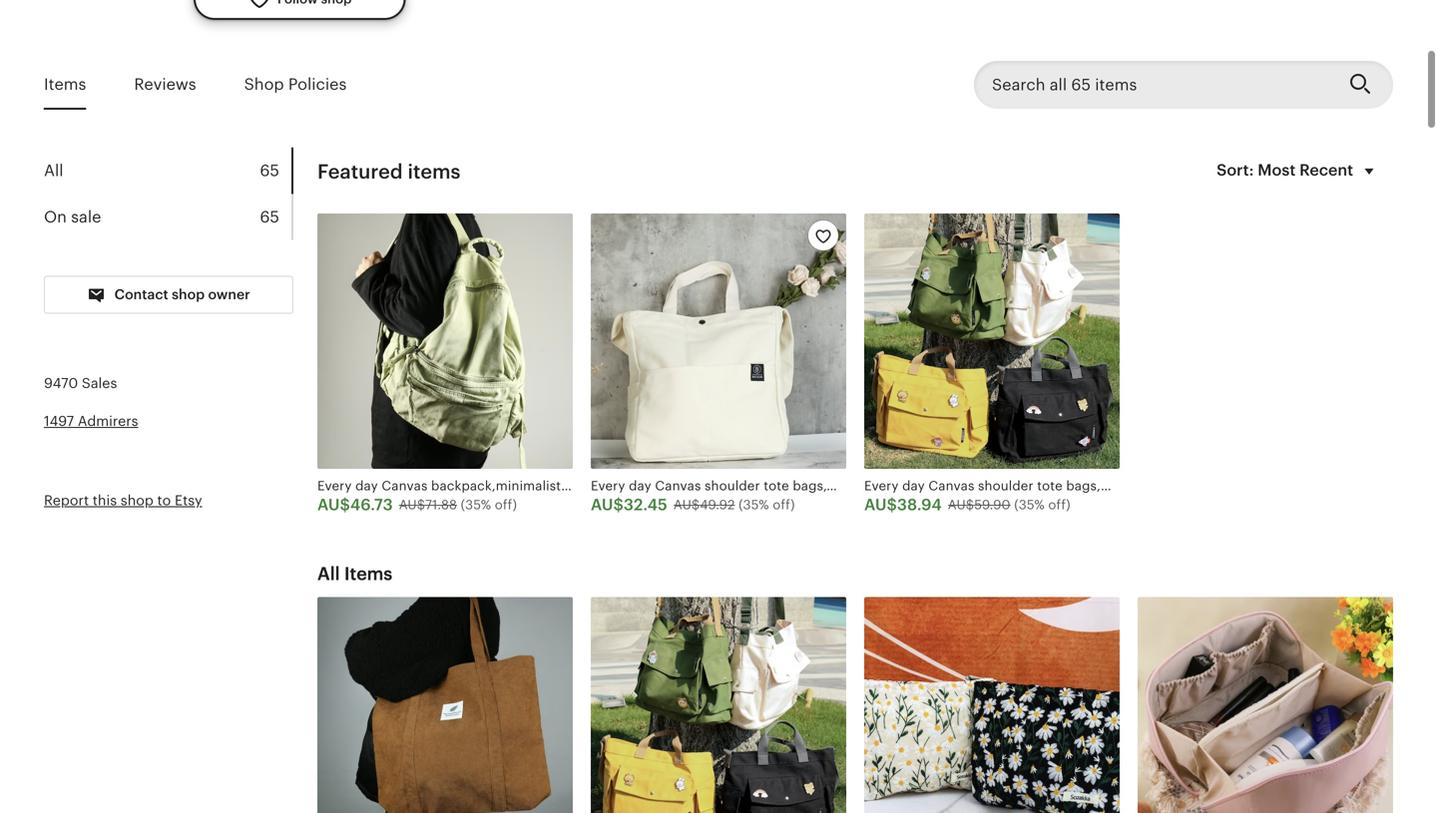 Task type: vqa. For each thing, say whether or not it's contained in the screenshot.
(40%
no



Task type: locate. For each thing, give the bounding box(es) containing it.
owner
[[208, 287, 250, 303]]

1 horizontal spatial every day canvas shoulder tote bags,minimalist bag,luxury bag,top handle bag,tote bag, crossbody bag image
[[865, 214, 1120, 469]]

38.94
[[898, 496, 942, 514]]

tab
[[44, 148, 292, 194], [44, 194, 292, 240]]

all for all items
[[318, 564, 340, 585]]

bag,luxury
[[565, 479, 632, 494]]

reviews
[[134, 76, 196, 94]]

(35% for 38.94
[[1015, 498, 1045, 513]]

2 65 from the top
[[260, 208, 280, 226]]

1 vertical spatial shop
[[121, 493, 154, 509]]

2 tab from the top
[[44, 194, 292, 240]]

(35% inside au$ 38.94 au$ 59.90 (35% off)
[[1015, 498, 1045, 513]]

admirers
[[78, 413, 138, 429]]

1 vertical spatial all
[[318, 564, 340, 585]]

0 horizontal spatial off)
[[495, 498, 517, 513]]

(35% inside au$ 32.45 au$ 49.92 (35% off)
[[739, 498, 770, 513]]

1 horizontal spatial shop
[[172, 287, 205, 303]]

every day canvas shoulder tote bags,minimalist bag,luxury bag,top handle bag,tote bag, crossbody bag image
[[865, 214, 1120, 469], [591, 597, 847, 814]]

shop left owner
[[172, 287, 205, 303]]

bag,large
[[636, 479, 696, 494]]

all
[[44, 162, 63, 180], [318, 564, 340, 585]]

3 (35% from the left
[[1015, 498, 1045, 513]]

2 (35% from the left
[[739, 498, 770, 513]]

(35% inside 'every day canvas backpack,minimalist bag,luxury bag,large capacity au$ 46.73 au$ 71.88 (35% off)'
[[461, 498, 492, 513]]

featured items
[[318, 160, 461, 183]]

off) for 32.45
[[773, 498, 795, 513]]

all up on
[[44, 162, 63, 180]]

1497 admirers
[[44, 413, 138, 429]]

0 horizontal spatial all
[[44, 162, 63, 180]]

32.45
[[624, 496, 668, 514]]

0 horizontal spatial every day canvas shoulder tote bags,minimalist bag,luxury bag,top handle bag,tote bag, crossbody bag image
[[591, 597, 847, 814]]

65 for on sale
[[260, 208, 280, 226]]

off)
[[495, 498, 517, 513], [773, 498, 795, 513], [1049, 498, 1071, 513]]

49.92
[[700, 498, 735, 513]]

65
[[260, 162, 280, 180], [260, 208, 280, 226]]

tab down reviews link
[[44, 148, 292, 194]]

tab up contact shop owner "button"
[[44, 194, 292, 240]]

sales
[[82, 376, 117, 392]]

shop
[[172, 287, 205, 303], [121, 493, 154, 509]]

(35% down capacity on the bottom of page
[[739, 498, 770, 513]]

off) inside au$ 32.45 au$ 49.92 (35% off)
[[773, 498, 795, 513]]

items
[[408, 160, 461, 183]]

46.73
[[350, 496, 393, 514]]

9470
[[44, 376, 78, 392]]

report
[[44, 493, 89, 509]]

1497
[[44, 413, 74, 429]]

0 vertical spatial all
[[44, 162, 63, 180]]

(35%
[[461, 498, 492, 513], [739, 498, 770, 513], [1015, 498, 1045, 513]]

(35% for 32.45
[[739, 498, 770, 513]]

policies
[[288, 76, 347, 94]]

report this shop to etsy link
[[44, 493, 202, 509]]

all for all
[[44, 162, 63, 180]]

recent
[[1300, 161, 1354, 179]]

0 vertical spatial shop
[[172, 287, 205, 303]]

contact shop owner
[[111, 287, 250, 303]]

1 off) from the left
[[495, 498, 517, 513]]

1 tab from the top
[[44, 148, 292, 194]]

on sale
[[44, 208, 101, 226]]

au$ inside au$ 38.94 au$ 59.90 (35% off)
[[948, 498, 975, 513]]

shop left to
[[121, 493, 154, 509]]

off) inside au$ 38.94 au$ 59.90 (35% off)
[[1049, 498, 1071, 513]]

au$ 32.45 au$ 49.92 (35% off)
[[591, 496, 795, 514]]

0 vertical spatial 65
[[260, 162, 280, 180]]

1 horizontal spatial off)
[[773, 498, 795, 513]]

1 (35% from the left
[[461, 498, 492, 513]]

2 off) from the left
[[773, 498, 795, 513]]

shop
[[244, 76, 284, 94]]

3 off) from the left
[[1049, 498, 1071, 513]]

sort: most recent
[[1217, 161, 1354, 179]]

tab containing on sale
[[44, 194, 292, 240]]

1 horizontal spatial (35%
[[739, 498, 770, 513]]

1 vertical spatial items
[[344, 564, 393, 585]]

shop inside "button"
[[172, 287, 205, 303]]

all down every
[[318, 564, 340, 585]]

corduroy tote bag shopping bag eco friendly large capacity image
[[318, 597, 573, 814]]

1 horizontal spatial all
[[318, 564, 340, 585]]

all inside sections tab list
[[44, 162, 63, 180]]

59.90
[[975, 498, 1011, 513]]

off) right the 59.90
[[1049, 498, 1071, 513]]

off) inside 'every day canvas backpack,minimalist bag,luxury bag,large capacity au$ 46.73 au$ 71.88 (35% off)'
[[495, 498, 517, 513]]

every day canvas backpack,minimalist bag,luxury bag,large capacity image
[[318, 214, 573, 469]]

items
[[44, 76, 86, 94], [344, 564, 393, 585]]

this
[[93, 493, 117, 509]]

2 horizontal spatial off)
[[1049, 498, 1071, 513]]

2 horizontal spatial (35%
[[1015, 498, 1045, 513]]

0 vertical spatial every day canvas shoulder tote bags,minimalist bag,luxury bag,top handle bag,tote bag, crossbody bag image
[[865, 214, 1120, 469]]

shop policies link
[[244, 62, 347, 108]]

(35% right the 59.90
[[1015, 498, 1045, 513]]

au$ 38.94 au$ 59.90 (35% off)
[[865, 496, 1071, 514]]

0 horizontal spatial items
[[44, 76, 86, 94]]

1 65 from the top
[[260, 162, 280, 180]]

(35% down backpack,minimalist
[[461, 498, 492, 513]]

off) right 49.92
[[773, 498, 795, 513]]

0 horizontal spatial (35%
[[461, 498, 492, 513]]

off) down backpack,minimalist
[[495, 498, 517, 513]]

au$
[[318, 496, 350, 514], [591, 496, 624, 514], [865, 496, 898, 514], [399, 498, 425, 513], [674, 498, 700, 513], [948, 498, 975, 513]]

1 vertical spatial 65
[[260, 208, 280, 226]]



Task type: describe. For each thing, give the bounding box(es) containing it.
canvas
[[382, 479, 428, 494]]

embroidery daisy flower makeup case organizer,pencil case, makeup bag, cosmetic bag pouch, make up, wash bag, bridesmaid bag, toiletry bag image
[[865, 597, 1120, 814]]

day
[[356, 479, 378, 494]]

sort: most recent button
[[1205, 148, 1394, 196]]

contact shop owner button
[[44, 276, 294, 314]]

items link
[[44, 62, 86, 108]]

capacity
[[699, 479, 753, 494]]

every day canvas backpack,minimalist bag,luxury bag,large capacity au$ 46.73 au$ 71.88 (35% off)
[[318, 479, 753, 514]]

shop policies
[[244, 76, 347, 94]]

9470 sales
[[44, 376, 117, 392]]

report this shop to etsy
[[44, 493, 202, 509]]

1 vertical spatial every day canvas shoulder tote bags,minimalist bag,luxury bag,top handle bag,tote bag, crossbody bag image
[[591, 597, 847, 814]]

every
[[318, 479, 352, 494]]

tab containing all
[[44, 148, 292, 194]]

to
[[157, 493, 171, 509]]

65 for all
[[260, 162, 280, 180]]

etsy
[[175, 493, 202, 509]]

most
[[1259, 161, 1297, 179]]

on
[[44, 208, 67, 226]]

71.88
[[425, 498, 457, 513]]

every day canvas shoulder tote bags,white bag,minimalist bag,luxury bag,top handle bag image
[[591, 214, 847, 469]]

au$ inside au$ 32.45 au$ 49.92 (35% off)
[[674, 498, 700, 513]]

all items
[[318, 564, 393, 585]]

0 vertical spatial items
[[44, 76, 86, 94]]

sale
[[71, 208, 101, 226]]

featured
[[318, 160, 403, 183]]

contact
[[114, 287, 168, 303]]

reviews link
[[134, 62, 196, 108]]

personalised cosmetic bag with small monogram | custom makeup bag | personalized gift for her | personalised gift for bridesmaid | organizer image
[[1138, 597, 1394, 814]]

sort:
[[1217, 161, 1255, 179]]

Search all 65 items text field
[[975, 61, 1334, 109]]

sections tab list
[[44, 148, 294, 240]]

backpack,minimalist
[[431, 479, 561, 494]]

off) for 38.94
[[1049, 498, 1071, 513]]

1 horizontal spatial items
[[344, 564, 393, 585]]

0 horizontal spatial shop
[[121, 493, 154, 509]]

1497 admirers link
[[44, 413, 138, 429]]



